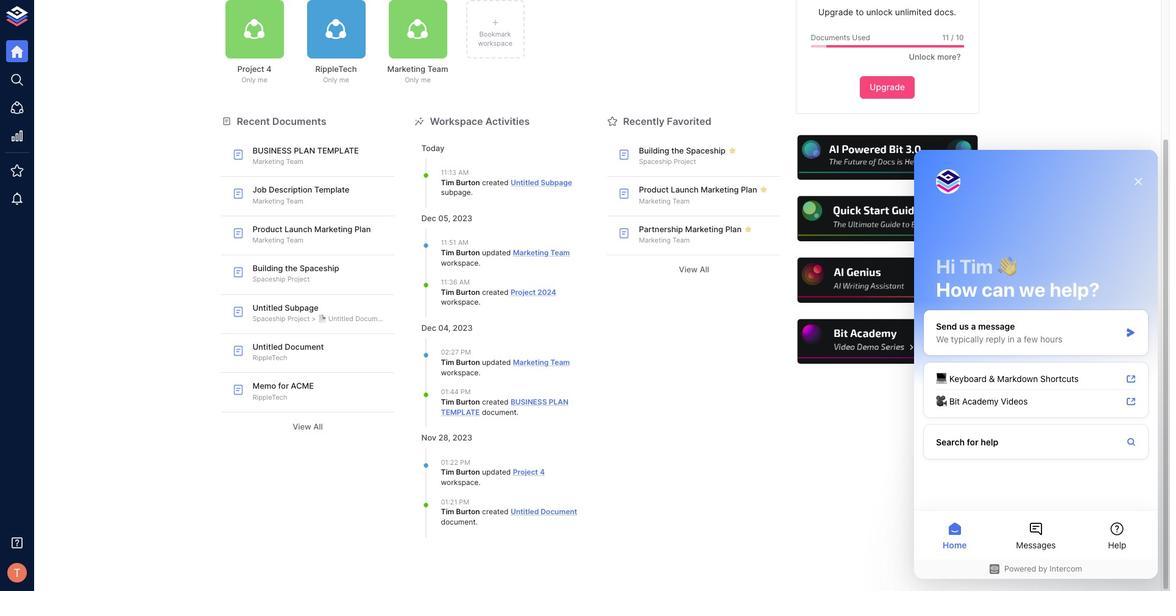 Task type: vqa. For each thing, say whether or not it's contained in the screenshot.


Task type: describe. For each thing, give the bounding box(es) containing it.
dec for dec 04, 2023
[[422, 323, 437, 333]]

partnership
[[639, 224, 684, 234]]

job description template marketing team
[[253, 185, 350, 205]]

10
[[957, 33, 965, 42]]

created for untitled document
[[482, 507, 509, 517]]

2024
[[538, 288, 557, 297]]

11:36 am tim burton created project 2024 workspace .
[[441, 278, 557, 307]]

dec 05, 2023
[[422, 214, 473, 223]]

tim for 11:51 am tim burton updated marketing team workspace .
[[441, 248, 455, 257]]

unlock
[[910, 52, 936, 62]]

01:21 pm tim burton created untitled document document .
[[441, 498, 578, 527]]

acme
[[291, 381, 314, 391]]

rippletech inside memo for acme rippletech
[[253, 393, 287, 402]]

0 vertical spatial documents
[[811, 33, 851, 42]]

building the spaceship spaceship project
[[253, 264, 339, 284]]

only inside rippletech only me
[[323, 76, 338, 84]]

5 tim from the top
[[441, 398, 455, 407]]

0 horizontal spatial view all button
[[221, 418, 395, 436]]

workspace activities
[[430, 115, 530, 127]]

workspace inside button
[[478, 39, 513, 48]]

project 2024 link
[[511, 288, 557, 297]]

1 horizontal spatial view
[[679, 265, 698, 275]]

recently favorited
[[624, 115, 712, 127]]

recent documents
[[237, 115, 327, 127]]

marketing inside business plan template marketing team
[[253, 157, 284, 166]]

partnership marketing plan
[[639, 224, 742, 234]]

am for marketing
[[458, 239, 469, 247]]

1 help image from the top
[[796, 133, 980, 182]]

01:22
[[441, 458, 459, 467]]

burton for 11:36 am tim burton created project 2024 workspace .
[[456, 288, 480, 297]]

pm for marketing
[[461, 349, 471, 357]]

rippletech only me
[[316, 64, 357, 84]]

pm for untitled
[[459, 498, 470, 507]]

marketing team link for project 2024
[[513, 248, 570, 257]]

dec for dec 05, 2023
[[422, 214, 437, 223]]

workspace for untitled document
[[441, 478, 479, 487]]

updated for business plan template
[[482, 358, 511, 367]]

/
[[952, 33, 954, 42]]

marketing team only me
[[388, 64, 449, 84]]

team inside marketing team only me
[[428, 64, 449, 74]]

0 vertical spatial document
[[482, 408, 517, 417]]

activities
[[486, 115, 530, 127]]

. for 11:36 am tim burton created project 2024 workspace .
[[479, 298, 481, 307]]

project inside 01:22 pm tim burton updated project 4 workspace .
[[513, 468, 538, 477]]

workspace for business plan template
[[441, 368, 479, 377]]

favorited
[[667, 115, 712, 127]]

the for building the spaceship spaceship project
[[285, 264, 298, 273]]

. for 01:22 pm tim burton updated project 4 workspace .
[[479, 478, 481, 487]]

marketing team for partnership
[[639, 236, 690, 245]]

upgrade for upgrade
[[870, 82, 906, 92]]

pm up tim burton created
[[461, 388, 471, 397]]

burton for 11:51 am tim burton updated marketing team workspace .
[[456, 248, 480, 257]]

burton for 01:21 pm tim burton created untitled document document .
[[456, 507, 480, 517]]

document inside untitled subpage spaceship project > 📄 untitled document
[[356, 315, 388, 323]]

project 4 only me
[[238, 64, 272, 84]]

nov 28, 2023
[[422, 433, 473, 443]]

11 / 10
[[943, 33, 965, 42]]

spaceship project
[[639, 157, 697, 166]]

team inside product launch marketing plan marketing team
[[286, 236, 304, 245]]

business plan template marketing team
[[253, 146, 359, 166]]

01:21
[[441, 498, 458, 507]]

updated for project 2024
[[482, 248, 511, 257]]

unlock
[[867, 7, 893, 17]]

02:27 pm tim burton updated marketing team workspace .
[[441, 349, 570, 377]]

me inside rippletech only me
[[340, 76, 349, 84]]

unlock more?
[[910, 52, 961, 62]]

document .
[[480, 408, 519, 417]]

document inside 01:21 pm tim burton created untitled document document .
[[441, 518, 476, 527]]

tim for 11:36 am tim burton created project 2024 workspace .
[[441, 288, 455, 297]]

workspace for project 2024
[[441, 258, 479, 267]]

am for project
[[460, 278, 470, 287]]

05,
[[439, 214, 451, 223]]

4 inside project 4 only me
[[266, 64, 272, 74]]

template for business plan template marketing team
[[317, 146, 359, 155]]

untitled subpage link
[[511, 178, 573, 187]]

project inside building the spaceship spaceship project
[[288, 275, 310, 284]]

upgrade button
[[861, 76, 915, 99]]

used
[[853, 33, 871, 42]]

the for building the spaceship
[[672, 146, 684, 155]]

>
[[312, 315, 316, 323]]

subpage inside 11:13 am tim burton created untitled subpage subpage .
[[541, 178, 573, 187]]

0 horizontal spatial view all
[[293, 422, 323, 432]]

docs.
[[935, 7, 957, 17]]

subpage
[[441, 188, 471, 197]]

28,
[[439, 433, 451, 443]]

0 vertical spatial view all button
[[608, 261, 782, 279]]

for
[[278, 381, 289, 391]]

business plan template link
[[441, 398, 569, 417]]

rippletech inside untitled document rippletech
[[253, 354, 287, 362]]

created for project 2024
[[482, 288, 509, 297]]

recently
[[624, 115, 665, 127]]

memo for acme rippletech
[[253, 381, 314, 402]]

unlimited
[[896, 7, 933, 17]]

11:51 am tim burton updated marketing team workspace .
[[441, 239, 570, 267]]

11:13 am tim burton created untitled subpage subpage .
[[441, 168, 573, 197]]

team inside business plan template marketing team
[[286, 157, 304, 166]]

t button
[[4, 560, 30, 587]]

04,
[[439, 323, 451, 333]]

0 horizontal spatial documents
[[272, 115, 327, 127]]

11:51
[[441, 239, 457, 247]]

01:22 pm tim burton updated project 4 workspace .
[[441, 458, 545, 487]]

burton for 02:27 pm tim burton updated marketing team workspace .
[[456, 358, 480, 367]]

0 vertical spatial rippletech
[[316, 64, 357, 74]]

2023 for dec 05, 2023
[[453, 214, 473, 223]]

building for building the spaceship spaceship project
[[253, 264, 283, 273]]



Task type: locate. For each thing, give the bounding box(es) containing it.
workspace inside the 11:51 am tim burton updated marketing team workspace .
[[441, 258, 479, 267]]

documents
[[811, 33, 851, 42], [272, 115, 327, 127]]

1 horizontal spatial view all
[[679, 265, 710, 275]]

created inside 11:13 am tim burton created untitled subpage subpage .
[[482, 178, 509, 187]]

0 horizontal spatial the
[[285, 264, 298, 273]]

workspace down bookmark
[[478, 39, 513, 48]]

unlock more? button
[[903, 48, 965, 67]]

3 2023 from the top
[[453, 433, 473, 443]]

spaceship inside untitled subpage spaceship project > 📄 untitled document
[[253, 315, 286, 323]]

building for building the spaceship
[[639, 146, 670, 155]]

0 vertical spatial building
[[639, 146, 670, 155]]

1 dec from the top
[[422, 214, 437, 223]]

document down tim burton created
[[482, 408, 517, 417]]

tim for 11:13 am tim burton created untitled subpage subpage .
[[441, 178, 455, 187]]

to
[[856, 7, 865, 17]]

business inside business plan template
[[511, 398, 547, 407]]

1 vertical spatial building
[[253, 264, 283, 273]]

tim for 02:27 pm tim burton updated marketing team workspace .
[[441, 358, 455, 367]]

project inside untitled subpage spaceship project > 📄 untitled document
[[288, 315, 310, 323]]

tim down 01:44 in the bottom left of the page
[[441, 398, 455, 407]]

upgrade to unlock unlimited docs.
[[819, 7, 957, 17]]

business down recent documents
[[253, 146, 292, 155]]

4 up untitled document link
[[540, 468, 545, 477]]

2 updated from the top
[[482, 358, 511, 367]]

0 vertical spatial subpage
[[541, 178, 573, 187]]

burton for 11:13 am tim burton created untitled subpage subpage .
[[456, 178, 480, 187]]

pm right 01:22 at the left of the page
[[460, 458, 471, 467]]

document inside 01:21 pm tim burton created untitled document document .
[[541, 507, 578, 517]]

11:36
[[441, 278, 458, 287]]

1 vertical spatial 4
[[540, 468, 545, 477]]

burton inside 11:36 am tim burton created project 2024 workspace .
[[456, 288, 480, 297]]

untitled inside untitled document rippletech
[[253, 342, 283, 352]]

02:27
[[441, 349, 459, 357]]

am right 11:13
[[459, 168, 469, 177]]

1 vertical spatial document
[[285, 342, 324, 352]]

burton up subpage
[[456, 178, 480, 187]]

only
[[242, 76, 256, 84], [323, 76, 338, 84], [405, 76, 419, 84]]

0 vertical spatial the
[[672, 146, 684, 155]]

team inside 'job description template marketing team'
[[286, 197, 304, 205]]

0 horizontal spatial me
[[258, 76, 268, 84]]

1 horizontal spatial launch
[[671, 185, 699, 195]]

burton inside 01:22 pm tim burton updated project 4 workspace .
[[456, 468, 480, 477]]

the up spaceship project
[[672, 146, 684, 155]]

. inside 01:22 pm tim burton updated project 4 workspace .
[[479, 478, 481, 487]]

tim inside the 11:51 am tim burton updated marketing team workspace .
[[441, 248, 455, 257]]

2 created from the top
[[482, 288, 509, 297]]

business for business plan template marketing team
[[253, 146, 292, 155]]

. for 11:51 am tim burton updated marketing team workspace .
[[479, 258, 481, 267]]

0 vertical spatial updated
[[482, 248, 511, 257]]

plan for business plan template marketing team
[[294, 146, 315, 155]]

. inside 02:27 pm tim burton updated marketing team workspace .
[[479, 368, 481, 377]]

tim down 11:36
[[441, 288, 455, 297]]

marketing team link up 2024
[[513, 248, 570, 257]]

tim inside 11:13 am tim burton created untitled subpage subpage .
[[441, 178, 455, 187]]

2023
[[453, 214, 473, 223], [453, 323, 473, 333], [453, 433, 473, 443]]

document right 📄
[[356, 315, 388, 323]]

6 tim from the top
[[441, 468, 455, 477]]

0 horizontal spatial template
[[317, 146, 359, 155]]

0 vertical spatial launch
[[671, 185, 699, 195]]

1 updated from the top
[[482, 248, 511, 257]]

view all
[[679, 265, 710, 275], [293, 422, 323, 432]]

subpage inside untitled subpage spaceship project > 📄 untitled document
[[285, 303, 319, 313]]

marketing inside marketing team only me
[[388, 64, 426, 74]]

am for untitled
[[459, 168, 469, 177]]

2 marketing team from the top
[[639, 236, 690, 245]]

product inside product launch marketing plan marketing team
[[253, 224, 283, 234]]

spaceship for untitled subpage spaceship project > 📄 untitled document
[[253, 315, 286, 323]]

tim inside 01:21 pm tim burton created untitled document document .
[[441, 507, 455, 517]]

description
[[269, 185, 312, 195]]

0 vertical spatial template
[[317, 146, 359, 155]]

0 vertical spatial marketing team
[[639, 197, 690, 205]]

plan inside business plan template
[[549, 398, 569, 407]]

2 horizontal spatial document
[[541, 507, 578, 517]]

team inside the 11:51 am tim burton updated marketing team workspace .
[[551, 248, 570, 257]]

product
[[639, 185, 669, 195], [253, 224, 283, 234]]

only inside marketing team only me
[[405, 76, 419, 84]]

01:44 pm
[[441, 388, 471, 397]]

1 horizontal spatial view all button
[[608, 261, 782, 279]]

1 vertical spatial all
[[314, 422, 323, 432]]

1 vertical spatial updated
[[482, 358, 511, 367]]

workspace inside 11:36 am tim burton created project 2024 workspace .
[[441, 298, 479, 307]]

tim inside 01:22 pm tim burton updated project 4 workspace .
[[441, 468, 455, 477]]

building down product launch marketing plan marketing team
[[253, 264, 283, 273]]

0 vertical spatial view all
[[679, 265, 710, 275]]

template inside business plan template
[[441, 408, 480, 417]]

4 up recent documents
[[266, 64, 272, 74]]

1 vertical spatial document
[[441, 518, 476, 527]]

marketing
[[388, 64, 426, 74], [253, 157, 284, 166], [701, 185, 739, 195], [253, 197, 284, 205], [639, 197, 671, 205], [315, 224, 353, 234], [686, 224, 724, 234], [253, 236, 284, 245], [639, 236, 671, 245], [513, 248, 549, 257], [513, 358, 549, 367]]

project inside 11:36 am tim burton created project 2024 workspace .
[[511, 288, 536, 297]]

am inside 11:13 am tim burton created untitled subpage subpage .
[[459, 168, 469, 177]]

business for business plan template
[[511, 398, 547, 407]]

1 horizontal spatial 4
[[540, 468, 545, 477]]

0 horizontal spatial all
[[314, 422, 323, 432]]

document
[[356, 315, 388, 323], [285, 342, 324, 352], [541, 507, 578, 517]]

updated for untitled document
[[482, 468, 511, 477]]

2 vertical spatial updated
[[482, 468, 511, 477]]

launch for product launch marketing plan
[[671, 185, 699, 195]]

project down building the spaceship at the top right of the page
[[674, 157, 697, 166]]

1 horizontal spatial all
[[700, 265, 710, 275]]

0 horizontal spatial 4
[[266, 64, 272, 74]]

all
[[700, 265, 710, 275], [314, 422, 323, 432]]

1 only from the left
[[242, 76, 256, 84]]

1 me from the left
[[258, 76, 268, 84]]

tim down "11:51"
[[441, 248, 455, 257]]

0 horizontal spatial document
[[285, 342, 324, 352]]

0 vertical spatial all
[[700, 265, 710, 275]]

pm right "02:27"
[[461, 349, 471, 357]]

template
[[317, 146, 359, 155], [441, 408, 480, 417]]

spaceship for building the spaceship
[[687, 146, 726, 155]]

1 horizontal spatial documents
[[811, 33, 851, 42]]

upgrade left to
[[819, 7, 854, 17]]

3 only from the left
[[405, 76, 419, 84]]

memo
[[253, 381, 276, 391]]

product for product launch marketing plan marketing team
[[253, 224, 283, 234]]

3 tim from the top
[[441, 288, 455, 297]]

nov
[[422, 433, 437, 443]]

untitled subpage spaceship project > 📄 untitled document
[[253, 303, 388, 323]]

tim down "02:27"
[[441, 358, 455, 367]]

plan for product launch marketing plan
[[741, 185, 758, 195]]

3 help image from the top
[[796, 256, 980, 305]]

product down job
[[253, 224, 283, 234]]

0 horizontal spatial business
[[253, 146, 292, 155]]

1 horizontal spatial template
[[441, 408, 480, 417]]

today
[[422, 143, 445, 153]]

dec
[[422, 214, 437, 223], [422, 323, 437, 333]]

marketing team up partnership
[[639, 197, 690, 205]]

1 horizontal spatial business
[[511, 398, 547, 407]]

1 horizontal spatial me
[[340, 76, 349, 84]]

tim inside 11:36 am tim burton created project 2024 workspace .
[[441, 288, 455, 297]]

plan for product launch marketing plan marketing team
[[355, 224, 371, 234]]

1 horizontal spatial plan
[[549, 398, 569, 407]]

documents up business plan template marketing team
[[272, 115, 327, 127]]

7 tim from the top
[[441, 507, 455, 517]]

project up untitled subpage spaceship project > 📄 untitled document
[[288, 275, 310, 284]]

marketing team down partnership
[[639, 236, 690, 245]]

marketing inside the 11:51 am tim burton updated marketing team workspace .
[[513, 248, 549, 257]]

0 horizontal spatial building
[[253, 264, 283, 273]]

updated up 11:36 am tim burton created project 2024 workspace .
[[482, 248, 511, 257]]

upgrade for upgrade to unlock unlimited docs.
[[819, 7, 854, 17]]

team
[[428, 64, 449, 74], [286, 157, 304, 166], [286, 197, 304, 205], [673, 197, 690, 205], [286, 236, 304, 245], [673, 236, 690, 245], [551, 248, 570, 257], [551, 358, 570, 367]]

pm for project
[[460, 458, 471, 467]]

workspace up 01:44 pm
[[441, 368, 479, 377]]

1 horizontal spatial upgrade
[[870, 82, 906, 92]]

upgrade
[[819, 7, 854, 17], [870, 82, 906, 92]]

project inside project 4 only me
[[238, 64, 264, 74]]

workspace inside 01:22 pm tim burton updated project 4 workspace .
[[441, 478, 479, 487]]

created inside 11:36 am tim burton created project 2024 workspace .
[[482, 288, 509, 297]]

job
[[253, 185, 267, 195]]

3 created from the top
[[482, 398, 509, 407]]

6 burton from the top
[[456, 468, 480, 477]]

tim down 01:21
[[441, 507, 455, 517]]

launch down spaceship project
[[671, 185, 699, 195]]

view all button down partnership marketing plan
[[608, 261, 782, 279]]

more?
[[938, 52, 961, 62]]

1 vertical spatial upgrade
[[870, 82, 906, 92]]

project 4 link
[[513, 468, 545, 477]]

1 2023 from the top
[[453, 214, 473, 223]]

. for 02:27 pm tim burton updated marketing team workspace .
[[479, 368, 481, 377]]

0 vertical spatial product
[[639, 185, 669, 195]]

11:13
[[441, 168, 457, 177]]

team inside 02:27 pm tim burton updated marketing team workspace .
[[551, 358, 570, 367]]

created up the document .
[[482, 398, 509, 407]]

pm right 01:21
[[459, 498, 470, 507]]

t
[[13, 566, 21, 580]]

upgrade inside button
[[870, 82, 906, 92]]

view down memo for acme rippletech
[[293, 422, 312, 432]]

am inside the 11:51 am tim burton updated marketing team workspace .
[[458, 239, 469, 247]]

1 vertical spatial subpage
[[285, 303, 319, 313]]

tim down 01:22 at the left of the page
[[441, 468, 455, 477]]

0 vertical spatial upgrade
[[819, 7, 854, 17]]

2 tim from the top
[[441, 248, 455, 257]]

updated inside 01:22 pm tim burton updated project 4 workspace .
[[482, 468, 511, 477]]

tim for 01:21 pm tim burton created untitled document document .
[[441, 507, 455, 517]]

1 vertical spatial rippletech
[[253, 354, 287, 362]]

all down acme
[[314, 422, 323, 432]]

. inside 11:13 am tim burton created untitled subpage subpage .
[[471, 188, 473, 197]]

1 vertical spatial launch
[[285, 224, 312, 234]]

project
[[238, 64, 264, 74], [674, 157, 697, 166], [288, 275, 310, 284], [511, 288, 536, 297], [288, 315, 310, 323], [513, 468, 538, 477]]

2 vertical spatial document
[[541, 507, 578, 517]]

launch down 'job description template marketing team'
[[285, 224, 312, 234]]

updated inside 02:27 pm tim burton updated marketing team workspace .
[[482, 358, 511, 367]]

launch for product launch marketing plan marketing team
[[285, 224, 312, 234]]

1 horizontal spatial the
[[672, 146, 684, 155]]

2 vertical spatial am
[[460, 278, 470, 287]]

0 vertical spatial plan
[[294, 146, 315, 155]]

only for marketing
[[405, 76, 419, 84]]

2023 right 28,
[[453, 433, 473, 443]]

dec 04, 2023
[[422, 323, 473, 333]]

plan
[[294, 146, 315, 155], [549, 398, 569, 407]]

product launch marketing plan
[[639, 185, 758, 195]]

1 vertical spatial dec
[[422, 323, 437, 333]]

3 burton from the top
[[456, 288, 480, 297]]

product down spaceship project
[[639, 185, 669, 195]]

template for business plan template
[[441, 408, 480, 417]]

all for the leftmost view all button
[[314, 422, 323, 432]]

workspace down 01:22 at the left of the page
[[441, 478, 479, 487]]

. inside the 11:51 am tim burton updated marketing team workspace .
[[479, 258, 481, 267]]

tim inside 02:27 pm tim burton updated marketing team workspace .
[[441, 358, 455, 367]]

2 dec from the top
[[422, 323, 437, 333]]

4 inside 01:22 pm tim burton updated project 4 workspace .
[[540, 468, 545, 477]]

0 horizontal spatial subpage
[[285, 303, 319, 313]]

dec left 05,
[[422, 214, 437, 223]]

marketing team link for business plan template
[[513, 358, 570, 367]]

1 vertical spatial marketing team
[[639, 236, 690, 245]]

4 help image from the top
[[796, 318, 980, 366]]

0 vertical spatial dec
[[422, 214, 437, 223]]

created left project 2024 link
[[482, 288, 509, 297]]

2 vertical spatial 2023
[[453, 433, 473, 443]]

11
[[943, 33, 950, 42]]

2023 right 05,
[[453, 214, 473, 223]]

plan inside business plan template marketing team
[[294, 146, 315, 155]]

2 burton from the top
[[456, 248, 480, 257]]

spaceship for building the spaceship spaceship project
[[300, 264, 339, 273]]

1 horizontal spatial product
[[639, 185, 669, 195]]

1 horizontal spatial subpage
[[541, 178, 573, 187]]

1 horizontal spatial document
[[482, 408, 517, 417]]

building inside building the spaceship spaceship project
[[253, 264, 283, 273]]

0 horizontal spatial view
[[293, 422, 312, 432]]

me inside marketing team only me
[[421, 76, 431, 84]]

product for product launch marketing plan
[[639, 185, 669, 195]]

view all down partnership marketing plan
[[679, 265, 710, 275]]

project left >
[[288, 315, 310, 323]]

document down project 4 link
[[541, 507, 578, 517]]

0 horizontal spatial document
[[441, 518, 476, 527]]

1 vertical spatial view
[[293, 422, 312, 432]]

pm
[[461, 349, 471, 357], [461, 388, 471, 397], [460, 458, 471, 467], [459, 498, 470, 507]]

burton inside 11:13 am tim burton created untitled subpage subpage .
[[456, 178, 480, 187]]

business up the document .
[[511, 398, 547, 407]]

tim for 01:22 pm tim burton updated project 4 workspace .
[[441, 468, 455, 477]]

only for project
[[242, 76, 256, 84]]

1 vertical spatial view all button
[[221, 418, 395, 436]]

1 marketing team link from the top
[[513, 248, 570, 257]]

untitled document link
[[511, 507, 578, 517]]

view all button down acme
[[221, 418, 395, 436]]

view all button
[[608, 261, 782, 279], [221, 418, 395, 436]]

2 marketing team link from the top
[[513, 358, 570, 367]]

template inside business plan template marketing team
[[317, 146, 359, 155]]

launch inside product launch marketing plan marketing team
[[285, 224, 312, 234]]

upgrade down the unlock more? button
[[870, 82, 906, 92]]

1 tim from the top
[[441, 178, 455, 187]]

template down tim burton created
[[441, 408, 480, 417]]

2 vertical spatial rippletech
[[253, 393, 287, 402]]

marketing inside 02:27 pm tim burton updated marketing team workspace .
[[513, 358, 549, 367]]

4 burton from the top
[[456, 358, 480, 367]]

created down 01:22 pm tim burton updated project 4 workspace .
[[482, 507, 509, 517]]

1 vertical spatial documents
[[272, 115, 327, 127]]

me for marketing
[[421, 76, 431, 84]]

1 vertical spatial business
[[511, 398, 547, 407]]

burton inside the 11:51 am tim burton updated marketing team workspace .
[[456, 248, 480, 257]]

burton inside 01:21 pm tim burton created untitled document document .
[[456, 507, 480, 517]]

tim burton created
[[441, 398, 511, 407]]

plan
[[741, 185, 758, 195], [355, 224, 371, 234], [726, 224, 742, 234]]

bookmark workspace button
[[466, 0, 525, 59]]

1 horizontal spatial building
[[639, 146, 670, 155]]

all down partnership marketing plan
[[700, 265, 710, 275]]

document
[[482, 408, 517, 417], [441, 518, 476, 527]]

3 me from the left
[[421, 76, 431, 84]]

workspace inside 02:27 pm tim burton updated marketing team workspace .
[[441, 368, 479, 377]]

project up recent
[[238, 64, 264, 74]]

1 burton from the top
[[456, 178, 480, 187]]

2023 right 04,
[[453, 323, 473, 333]]

. for 11:13 am tim burton created untitled subpage subpage .
[[471, 188, 473, 197]]

2023 for dec 04, 2023
[[453, 323, 473, 333]]

recent
[[237, 115, 270, 127]]

2 horizontal spatial me
[[421, 76, 431, 84]]

template
[[315, 185, 350, 195]]

marketing team for product
[[639, 197, 690, 205]]

untitled
[[511, 178, 539, 187], [253, 303, 283, 313], [329, 315, 354, 323], [253, 342, 283, 352], [511, 507, 539, 517]]

1 vertical spatial view all
[[293, 422, 323, 432]]

updated inside the 11:51 am tim burton updated marketing team workspace .
[[482, 248, 511, 257]]

building
[[639, 146, 670, 155], [253, 264, 283, 273]]

dialog
[[915, 150, 1159, 579]]

created inside 01:21 pm tim burton created untitled document document .
[[482, 507, 509, 517]]

me
[[258, 76, 268, 84], [340, 76, 349, 84], [421, 76, 431, 84]]

untitled inside 01:21 pm tim burton created untitled document document .
[[511, 507, 539, 517]]

pm inside 01:22 pm tim burton updated project 4 workspace .
[[460, 458, 471, 467]]

0 horizontal spatial launch
[[285, 224, 312, 234]]

5 burton from the top
[[456, 398, 480, 407]]

untitled inside 11:13 am tim burton created untitled subpage subpage .
[[511, 178, 539, 187]]

marketing team link up "business plan template" link
[[513, 358, 570, 367]]

documents left "used"
[[811, 33, 851, 42]]

all for the topmost view all button
[[700, 265, 710, 275]]

only inside project 4 only me
[[242, 76, 256, 84]]

the
[[672, 146, 684, 155], [285, 264, 298, 273]]

2 horizontal spatial only
[[405, 76, 419, 84]]

view down partnership marketing plan
[[679, 265, 698, 275]]

marketing inside 'job description template marketing team'
[[253, 197, 284, 205]]

launch
[[671, 185, 699, 195], [285, 224, 312, 234]]

workspace up 11:36
[[441, 258, 479, 267]]

view
[[679, 265, 698, 275], [293, 422, 312, 432]]

product launch marketing plan marketing team
[[253, 224, 371, 245]]

document down >
[[285, 342, 324, 352]]

business inside business plan template marketing team
[[253, 146, 292, 155]]

burton down 01:21
[[456, 507, 480, 517]]

document inside untitled document rippletech
[[285, 342, 324, 352]]

spaceship
[[687, 146, 726, 155], [639, 157, 672, 166], [300, 264, 339, 273], [253, 275, 286, 284], [253, 315, 286, 323]]

help image
[[796, 133, 980, 182], [796, 195, 980, 243], [796, 256, 980, 305], [796, 318, 980, 366]]

4 tim from the top
[[441, 358, 455, 367]]

2023 for nov 28, 2023
[[453, 433, 473, 443]]

2 help image from the top
[[796, 195, 980, 243]]

1 horizontal spatial only
[[323, 76, 338, 84]]

the down product launch marketing plan marketing team
[[285, 264, 298, 273]]

0 vertical spatial am
[[459, 168, 469, 177]]

workspace
[[430, 115, 483, 127]]

created
[[482, 178, 509, 187], [482, 288, 509, 297], [482, 398, 509, 407], [482, 507, 509, 517]]

plan inside product launch marketing plan marketing team
[[355, 224, 371, 234]]

. inside 01:21 pm tim burton created untitled document document .
[[476, 518, 478, 527]]

documents used
[[811, 33, 871, 42]]

created for untitled subpage
[[482, 178, 509, 187]]

2 me from the left
[[340, 76, 349, 84]]

dec left 04,
[[422, 323, 437, 333]]

1 vertical spatial template
[[441, 408, 480, 417]]

marketing team
[[639, 197, 690, 205], [639, 236, 690, 245]]

plan for business plan template
[[549, 398, 569, 407]]

0 horizontal spatial plan
[[294, 146, 315, 155]]

am right "11:51"
[[458, 239, 469, 247]]

7 burton from the top
[[456, 507, 480, 517]]

untitled document rippletech
[[253, 342, 324, 362]]

0 vertical spatial 2023
[[453, 214, 473, 223]]

0 vertical spatial document
[[356, 315, 388, 323]]

am right 11:36
[[460, 278, 470, 287]]

3 updated from the top
[[482, 468, 511, 477]]

document down 01:21
[[441, 518, 476, 527]]

1 vertical spatial am
[[458, 239, 469, 247]]

1 created from the top
[[482, 178, 509, 187]]

me for project
[[258, 76, 268, 84]]

4
[[266, 64, 272, 74], [540, 468, 545, 477]]

01:44
[[441, 388, 459, 397]]

updated left project 4 link
[[482, 468, 511, 477]]

bookmark workspace
[[478, 30, 513, 48]]

updated up tim burton created
[[482, 358, 511, 367]]

0 horizontal spatial only
[[242, 76, 256, 84]]

1 vertical spatial 2023
[[453, 323, 473, 333]]

me inside project 4 only me
[[258, 76, 268, 84]]

1 vertical spatial the
[[285, 264, 298, 273]]

tim down 11:13
[[441, 178, 455, 187]]

building the spaceship
[[639, 146, 726, 155]]

progress bar
[[811, 45, 980, 48]]

the inside building the spaceship spaceship project
[[285, 264, 298, 273]]

pm inside 01:21 pm tim burton created untitled document document .
[[459, 498, 470, 507]]

0 horizontal spatial upgrade
[[819, 7, 854, 17]]

burton down "11:51"
[[456, 248, 480, 257]]

0 horizontal spatial product
[[253, 224, 283, 234]]

0 vertical spatial 4
[[266, 64, 272, 74]]

business plan template
[[441, 398, 569, 417]]

marketing team link
[[513, 248, 570, 257], [513, 358, 570, 367]]

burton down "02:27"
[[456, 358, 480, 367]]

building up spaceship project
[[639, 146, 670, 155]]

. inside 11:36 am tim burton created project 2024 workspace .
[[479, 298, 481, 307]]

0 vertical spatial business
[[253, 146, 292, 155]]

burton for 01:22 pm tim burton updated project 4 workspace .
[[456, 468, 480, 477]]

burton down 01:44 pm
[[456, 398, 480, 407]]

view all down acme
[[293, 422, 323, 432]]

2 2023 from the top
[[453, 323, 473, 333]]

template up template
[[317, 146, 359, 155]]

tim
[[441, 178, 455, 187], [441, 248, 455, 257], [441, 288, 455, 297], [441, 358, 455, 367], [441, 398, 455, 407], [441, 468, 455, 477], [441, 507, 455, 517]]

1 marketing team from the top
[[639, 197, 690, 205]]

burton down 11:36
[[456, 288, 480, 297]]

📄
[[318, 315, 327, 323]]

1 horizontal spatial document
[[356, 315, 388, 323]]

1 vertical spatial product
[[253, 224, 283, 234]]

project left 2024
[[511, 288, 536, 297]]

rippletech
[[316, 64, 357, 74], [253, 354, 287, 362], [253, 393, 287, 402]]

created left "untitled subpage" link
[[482, 178, 509, 187]]

burton down 01:22 at the left of the page
[[456, 468, 480, 477]]

4 created from the top
[[482, 507, 509, 517]]

bookmark
[[480, 30, 511, 38]]

1 vertical spatial marketing team link
[[513, 358, 570, 367]]

workspace down 11:36
[[441, 298, 479, 307]]

pm inside 02:27 pm tim burton updated marketing team workspace .
[[461, 349, 471, 357]]

am inside 11:36 am tim burton created project 2024 workspace .
[[460, 278, 470, 287]]

0 vertical spatial marketing team link
[[513, 248, 570, 257]]

project up 01:21 pm tim burton created untitled document document . at the left bottom of page
[[513, 468, 538, 477]]

burton inside 02:27 pm tim burton updated marketing team workspace .
[[456, 358, 480, 367]]

. for 01:21 pm tim burton created untitled document document .
[[476, 518, 478, 527]]

0 vertical spatial view
[[679, 265, 698, 275]]

1 vertical spatial plan
[[549, 398, 569, 407]]

2 only from the left
[[323, 76, 338, 84]]



